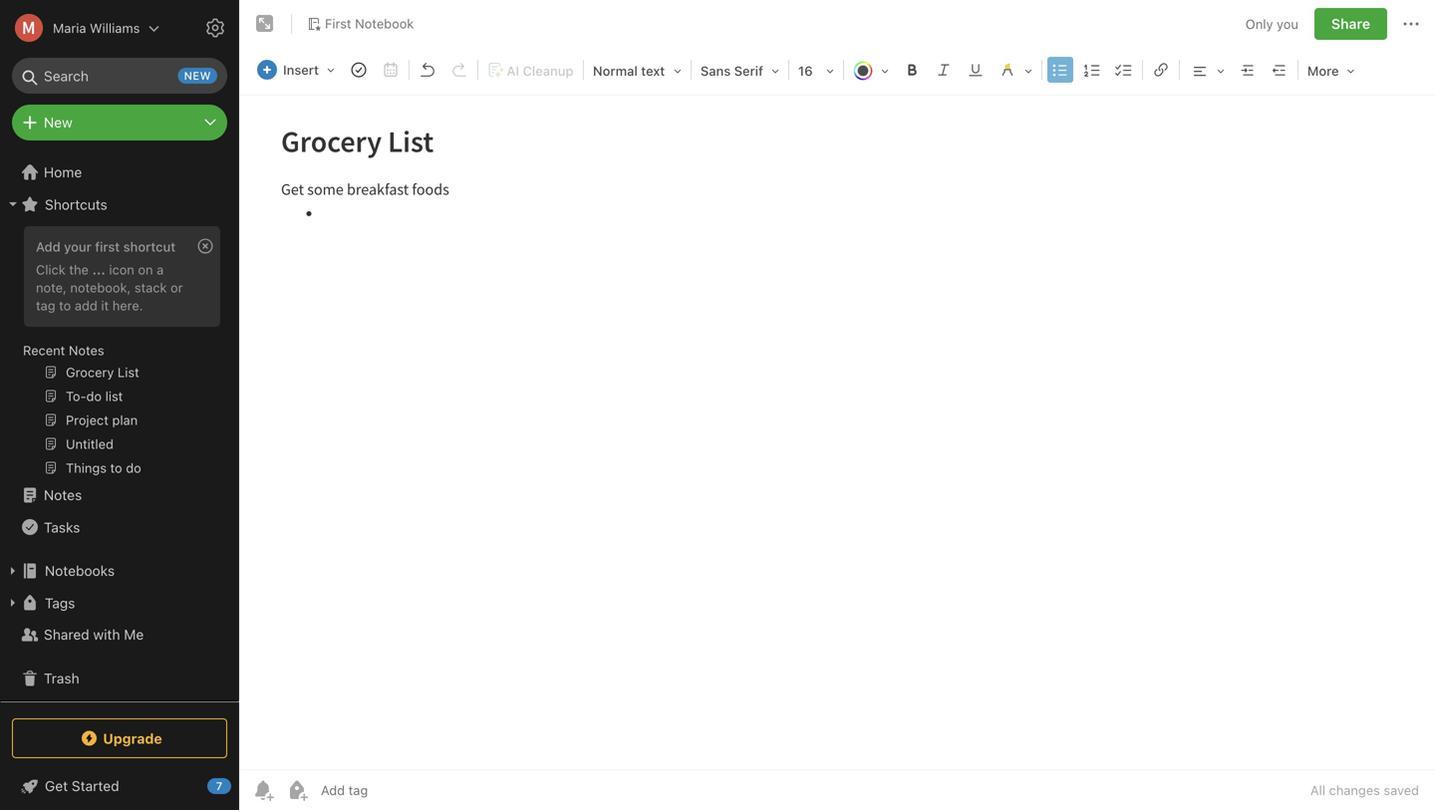 Task type: vqa. For each thing, say whether or not it's contained in the screenshot.
10 MINUTES
no



Task type: describe. For each thing, give the bounding box(es) containing it.
Font size field
[[791, 56, 841, 85]]

home
[[44, 164, 82, 180]]

shortcut
[[123, 239, 176, 254]]

Font family field
[[694, 56, 786, 85]]

click to collapse image
[[232, 774, 247, 798]]

all changes saved
[[1311, 783, 1420, 798]]

Heading level field
[[586, 56, 689, 85]]

share
[[1332, 15, 1371, 32]]

shared
[[44, 627, 89, 643]]

shortcuts button
[[0, 188, 230, 220]]

on
[[138, 262, 153, 277]]

normal text
[[593, 63, 665, 78]]

7
[[216, 780, 223, 793]]

settings image
[[203, 16, 227, 40]]

more actions image
[[1400, 12, 1424, 36]]

bold image
[[898, 56, 926, 84]]

...
[[92, 262, 105, 277]]

add your first shortcut
[[36, 239, 176, 254]]

recent
[[23, 343, 65, 358]]

add
[[75, 298, 98, 313]]

note window element
[[239, 0, 1436, 810]]

to
[[59, 298, 71, 313]]

tree containing home
[[0, 157, 239, 707]]

only you
[[1246, 16, 1299, 31]]

expand note image
[[253, 12, 277, 36]]

a
[[157, 262, 164, 277]]

shared with me
[[44, 627, 144, 643]]

sans
[[701, 63, 731, 78]]

it
[[101, 298, 109, 313]]

tags
[[45, 595, 75, 611]]

here.
[[112, 298, 143, 313]]

notebook
[[355, 16, 414, 31]]

only
[[1246, 16, 1274, 31]]

new
[[184, 69, 211, 82]]

icon on a note, notebook, stack or tag to add it here.
[[36, 262, 183, 313]]

More actions field
[[1400, 8, 1424, 40]]

maria
[[53, 20, 86, 35]]

get started
[[45, 778, 119, 795]]

recent notes
[[23, 343, 104, 358]]

changes
[[1329, 783, 1381, 798]]

saved
[[1384, 783, 1420, 798]]

shared with me link
[[0, 619, 230, 651]]

expand tags image
[[5, 595, 21, 611]]

bulleted list image
[[1047, 56, 1075, 84]]

home link
[[0, 157, 239, 188]]

add tag image
[[285, 779, 309, 803]]

new button
[[12, 105, 227, 141]]

more
[[1308, 63, 1339, 78]]

insert link image
[[1147, 56, 1175, 84]]

shortcuts
[[45, 196, 107, 213]]

Account field
[[0, 8, 160, 48]]

click
[[36, 262, 66, 277]]

icon
[[109, 262, 134, 277]]

checklist image
[[1110, 56, 1138, 84]]

Note Editor text field
[[239, 96, 1436, 770]]

Search text field
[[26, 58, 213, 94]]

share button
[[1315, 8, 1388, 40]]

notebook,
[[70, 280, 131, 295]]

serif
[[734, 63, 763, 78]]

all
[[1311, 783, 1326, 798]]



Task type: locate. For each thing, give the bounding box(es) containing it.
normal
[[593, 63, 638, 78]]

Highlight field
[[992, 56, 1040, 85]]

first notebook
[[325, 16, 414, 31]]

maria williams
[[53, 20, 140, 35]]

Font color field
[[846, 56, 896, 85]]

notes inside notes link
[[44, 487, 82, 503]]

task image
[[345, 56, 373, 84]]

expand notebooks image
[[5, 563, 21, 579]]

your
[[64, 239, 92, 254]]

notes right 'recent'
[[69, 343, 104, 358]]

numbered list image
[[1079, 56, 1107, 84]]

tasks
[[44, 519, 80, 536]]

1 vertical spatial notes
[[44, 487, 82, 503]]

trash link
[[0, 663, 230, 695]]

undo image
[[414, 56, 442, 84]]

notes
[[69, 343, 104, 358], [44, 487, 82, 503]]

williams
[[90, 20, 140, 35]]

add
[[36, 239, 61, 254]]

first notebook button
[[300, 10, 421, 38]]

add a reminder image
[[251, 779, 275, 803]]

first
[[95, 239, 120, 254]]

notes link
[[0, 480, 230, 511]]

notebooks
[[45, 563, 115, 579]]

new
[[44, 114, 73, 131]]

text
[[641, 63, 665, 78]]

tree
[[0, 157, 239, 707]]

tags button
[[0, 587, 230, 619]]

tag
[[36, 298, 55, 313]]

Help and Learning task checklist field
[[0, 771, 239, 803]]

get
[[45, 778, 68, 795]]

with
[[93, 627, 120, 643]]

started
[[72, 778, 119, 795]]

Add tag field
[[319, 782, 469, 799]]

Insert field
[[252, 56, 342, 84]]

More field
[[1301, 56, 1362, 85]]

upgrade
[[103, 730, 162, 747]]

underline image
[[962, 56, 990, 84]]

outdent image
[[1266, 56, 1294, 84]]

click the ...
[[36, 262, 105, 277]]

new search field
[[26, 58, 217, 94]]

stack
[[134, 280, 167, 295]]

notes up the tasks
[[44, 487, 82, 503]]

notebooks link
[[0, 555, 230, 587]]

group inside 'tree'
[[0, 220, 230, 487]]

or
[[170, 280, 183, 295]]

trash
[[44, 670, 79, 687]]

italic image
[[930, 56, 958, 84]]

tasks button
[[0, 511, 230, 543]]

0 vertical spatial notes
[[69, 343, 104, 358]]

note,
[[36, 280, 67, 295]]

Alignment field
[[1182, 56, 1232, 85]]

group
[[0, 220, 230, 487]]

first
[[325, 16, 351, 31]]

the
[[69, 262, 89, 277]]

indent image
[[1234, 56, 1262, 84]]

upgrade button
[[12, 719, 227, 759]]

16
[[798, 63, 813, 78]]

you
[[1277, 16, 1299, 31]]

me
[[124, 627, 144, 643]]

notes inside group
[[69, 343, 104, 358]]

group containing add your first shortcut
[[0, 220, 230, 487]]

sans serif
[[701, 63, 763, 78]]

insert
[[283, 62, 319, 77]]



